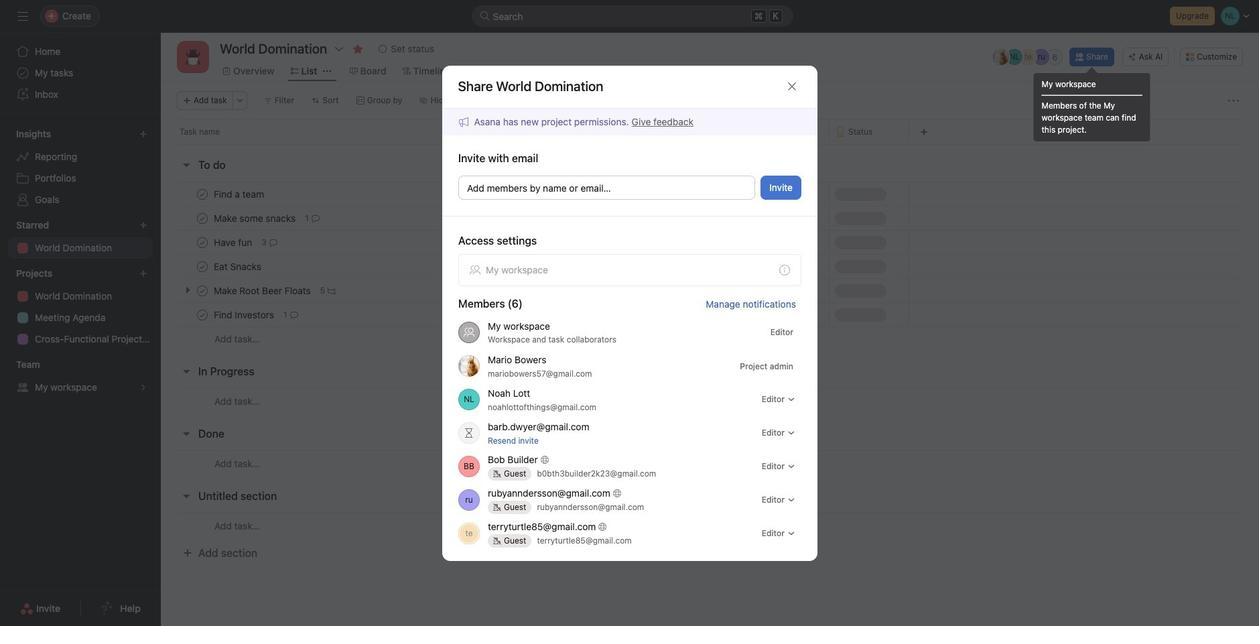 Task type: vqa. For each thing, say whether or not it's contained in the screenshot.
Mark complete option within "Find Investors" cell
yes



Task type: describe. For each thing, give the bounding box(es) containing it.
cell for eat snacks cell
[[590, 254, 670, 279]]

global element
[[0, 33, 161, 113]]

Mark complete checkbox
[[194, 307, 210, 323]]

mark complete checkbox for task name text box in eat snacks cell
[[194, 258, 210, 274]]

Task name text field
[[211, 308, 278, 321]]

mark complete image
[[194, 258, 210, 274]]

header to do tree grid
[[161, 182, 1259, 351]]

have fun cell
[[161, 230, 590, 255]]

1 comment image for task name text field on the left
[[290, 311, 298, 319]]

make some snacks cell
[[161, 206, 590, 231]]

find investors cell
[[161, 302, 590, 327]]

mark complete image for task name text box within the make some snacks cell
[[194, 210, 210, 226]]

cell for have fun cell
[[590, 230, 670, 255]]

priority field for have fun cell
[[749, 230, 830, 255]]

teams element
[[0, 353, 161, 401]]

remove from starred image
[[353, 44, 363, 54]]

starred element
[[0, 213, 161, 261]]



Task type: locate. For each thing, give the bounding box(es) containing it.
banner
[[458, 114, 694, 129]]

mark complete checkbox inside eat snacks cell
[[194, 258, 210, 274]]

bug image
[[185, 49, 201, 65]]

1 comment image inside find investors cell
[[290, 311, 298, 319]]

Task name text field
[[211, 187, 268, 201], [211, 211, 300, 225], [211, 236, 256, 249], [211, 260, 265, 273]]

1 comment image up have fun cell
[[312, 214, 320, 222]]

mark complete image
[[194, 186, 210, 202], [194, 210, 210, 226], [194, 234, 210, 250], [194, 307, 210, 323]]

collapse task list for this group image
[[181, 428, 192, 439], [181, 491, 192, 501]]

tooltip
[[1034, 69, 1151, 141]]

2 task name text field from the top
[[211, 211, 300, 225]]

task name text field inside find a team cell
[[211, 187, 268, 201]]

task name text field for find a team cell
[[211, 187, 268, 201]]

0 vertical spatial 1 comment image
[[312, 214, 320, 222]]

1 horizontal spatial 1 comment image
[[312, 214, 320, 222]]

row
[[161, 119, 1259, 144], [177, 143, 1243, 145], [161, 182, 1259, 206], [161, 206, 1259, 231], [161, 230, 1259, 255], [161, 254, 1259, 279], [161, 302, 1259, 327], [161, 326, 1259, 351], [161, 388, 1259, 414], [161, 450, 1259, 476], [161, 513, 1259, 538]]

4 mark complete checkbox from the top
[[194, 258, 210, 274]]

dialog
[[442, 65, 817, 561]]

close this dialog image
[[787, 81, 797, 92]]

eat snacks cell
[[161, 254, 590, 279]]

find a team cell
[[161, 182, 590, 206]]

task name text field for eat snacks cell
[[211, 260, 265, 273]]

cell
[[590, 230, 670, 255], [670, 230, 750, 255], [590, 254, 670, 279], [670, 254, 750, 279], [590, 302, 670, 327]]

2 mark complete checkbox from the top
[[194, 210, 210, 226]]

1 comment image for task name text box within the make some snacks cell
[[312, 214, 320, 222]]

1 collapse task list for this group image from the top
[[181, 428, 192, 439]]

1 task name text field from the top
[[211, 187, 268, 201]]

2 collapse task list for this group image from the top
[[181, 491, 192, 501]]

mark complete image for task name text field on the left
[[194, 307, 210, 323]]

3 task name text field from the top
[[211, 236, 256, 249]]

mark complete checkbox inside make some snacks cell
[[194, 210, 210, 226]]

task name text field inside eat snacks cell
[[211, 260, 265, 273]]

1 mark complete image from the top
[[194, 186, 210, 202]]

mark complete checkbox for task name text box within the make some snacks cell
[[194, 210, 210, 226]]

mark complete checkbox for task name text box in find a team cell
[[194, 186, 210, 202]]

cell for find investors cell
[[590, 302, 670, 327]]

task name text field inside have fun cell
[[211, 236, 256, 249]]

3 mark complete image from the top
[[194, 234, 210, 250]]

mark complete image for task name text box in find a team cell
[[194, 186, 210, 202]]

projects element
[[0, 261, 161, 353]]

mark complete image inside find investors cell
[[194, 307, 210, 323]]

3 mark complete checkbox from the top
[[194, 234, 210, 250]]

1 vertical spatial collapse task list for this group image
[[181, 491, 192, 501]]

collapse task list for this group image
[[181, 160, 192, 170], [181, 366, 192, 377]]

insights element
[[0, 122, 161, 213]]

mark complete image inside make some snacks cell
[[194, 210, 210, 226]]

hide sidebar image
[[17, 11, 28, 21]]

mark complete checkbox inside find a team cell
[[194, 186, 210, 202]]

0 horizontal spatial 1 comment image
[[290, 311, 298, 319]]

prominent image
[[480, 11, 490, 21]]

1 collapse task list for this group image from the top
[[181, 160, 192, 170]]

3 comments image
[[269, 238, 277, 246]]

mark complete checkbox for task name text box inside have fun cell
[[194, 234, 210, 250]]

mark complete checkbox inside have fun cell
[[194, 234, 210, 250]]

mark complete image inside find a team cell
[[194, 186, 210, 202]]

2 mark complete image from the top
[[194, 210, 210, 226]]

1 comment image
[[312, 214, 320, 222], [290, 311, 298, 319]]

1 vertical spatial collapse task list for this group image
[[181, 366, 192, 377]]

4 task name text field from the top
[[211, 260, 265, 273]]

task name text field for have fun cell
[[211, 236, 256, 249]]

2 collapse task list for this group image from the top
[[181, 366, 192, 377]]

mark complete image for task name text box inside have fun cell
[[194, 234, 210, 250]]

1 mark complete checkbox from the top
[[194, 186, 210, 202]]

task name text field inside make some snacks cell
[[211, 211, 300, 225]]

4 mark complete image from the top
[[194, 307, 210, 323]]

0 vertical spatial collapse task list for this group image
[[181, 428, 192, 439]]

Mark complete checkbox
[[194, 186, 210, 202], [194, 210, 210, 226], [194, 234, 210, 250], [194, 258, 210, 274]]

1 comment image right task name text field on the left
[[290, 311, 298, 319]]

task name text field for make some snacks cell
[[211, 211, 300, 225]]

1 comment image inside make some snacks cell
[[312, 214, 320, 222]]

0 vertical spatial collapse task list for this group image
[[181, 160, 192, 170]]

1 vertical spatial 1 comment image
[[290, 311, 298, 319]]



